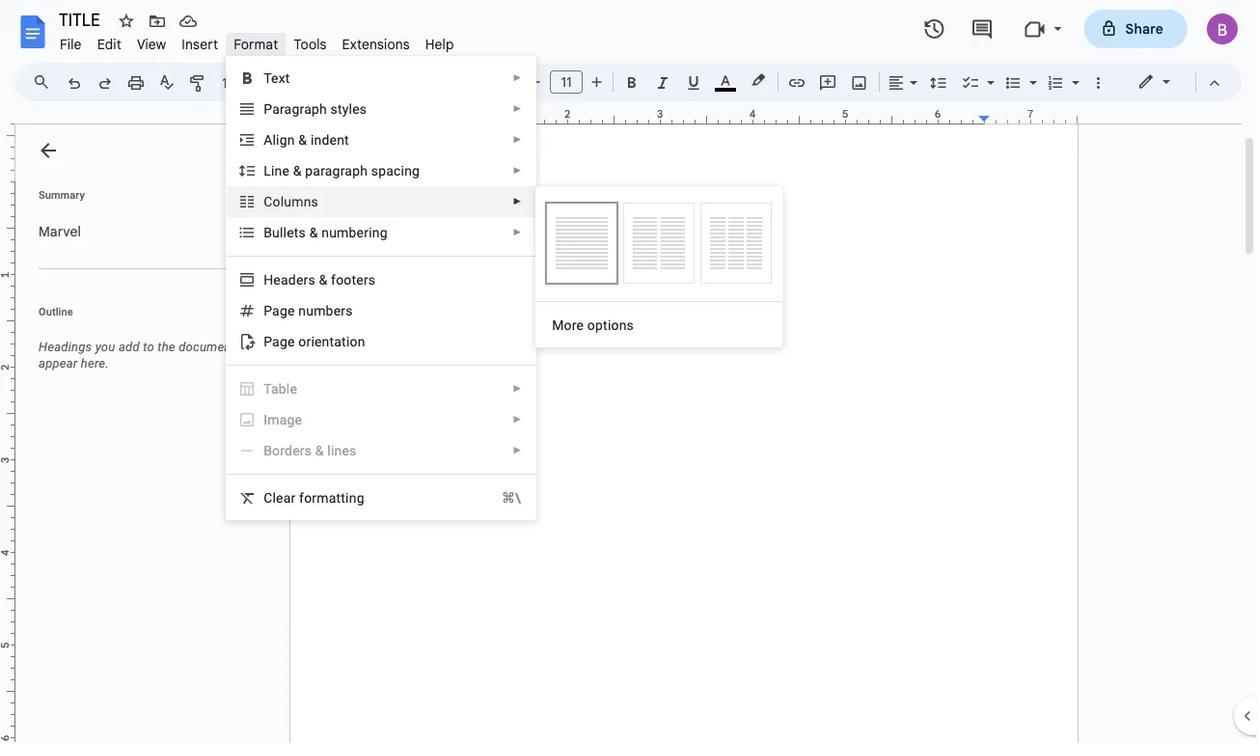 Task type: vqa. For each thing, say whether or not it's contained in the screenshot.
E Mail
no



Task type: describe. For each thing, give the bounding box(es) containing it.
menu containing m
[[536, 0, 783, 626]]

bulle
[[264, 224, 294, 240]]

row inside application
[[544, 0, 775, 626]]

lign
[[273, 132, 295, 148]]

Star checkbox
[[113, 8, 140, 35]]

align & indent image
[[886, 69, 908, 96]]

file menu item
[[52, 33, 89, 56]]

highlight color image
[[748, 69, 769, 92]]

page orientation
[[264, 333, 365, 349]]

align & indent a element
[[264, 132, 355, 148]]

bullets & numbering t element
[[264, 224, 394, 240]]

share button
[[1084, 10, 1188, 48]]

right margin image
[[980, 109, 1077, 124]]

indent
[[311, 132, 349, 148]]

the
[[158, 340, 175, 354]]

menu item containing i
[[239, 410, 522, 430]]

add
[[119, 340, 140, 354]]

file
[[60, 36, 82, 53]]

paragraph
[[305, 163, 368, 179]]

tools
[[294, 36, 327, 53]]

► inside table menu item
[[513, 383, 522, 394]]

► for p aragraph styles
[[513, 103, 522, 114]]

row 1. column 3. three columns element
[[701, 203, 772, 284]]

page for page orientation
[[264, 333, 295, 349]]

l ine & paragraph spacing
[[264, 163, 420, 179]]

headers & footers h element
[[264, 272, 382, 288]]

► for age
[[513, 414, 522, 425]]

1 ► from the top
[[513, 72, 522, 83]]

view menu item
[[129, 33, 174, 56]]

a
[[264, 132, 273, 148]]

extensions menu item
[[335, 33, 418, 56]]

line & paragraph spacing image
[[928, 69, 950, 96]]

text
[[264, 70, 290, 86]]

colum
[[264, 194, 304, 209]]

headings
[[39, 340, 92, 354]]

headings you add to the document will appear here.
[[39, 340, 258, 371]]

you
[[95, 340, 115, 354]]

► for l ine & paragraph spacing
[[513, 165, 522, 176]]

⌘\
[[502, 490, 521, 506]]

bulle t s & numbering
[[264, 224, 388, 240]]

outline
[[39, 306, 73, 318]]

columns n element
[[264, 194, 324, 209]]

lines
[[328, 443, 357, 458]]

row 1. column 2. two columns element
[[624, 203, 695, 284]]

tools menu item
[[286, 33, 335, 56]]

► for a lign & indent
[[513, 134, 522, 145]]

mode and view toolbar
[[1124, 63, 1231, 101]]

line & paragraph spacing l element
[[264, 163, 426, 179]]

page orientation 3 element
[[264, 333, 371, 349]]

Zoom text field
[[217, 69, 264, 97]]

share
[[1126, 20, 1164, 37]]

help menu item
[[418, 33, 462, 56]]

Rename text field
[[52, 8, 111, 31]]

styles
[[331, 101, 367, 117]]

c
[[264, 490, 273, 506]]

c lear formatting
[[264, 490, 365, 506]]

Menus field
[[24, 69, 67, 96]]

format
[[234, 36, 278, 53]]

Font size field
[[550, 70, 591, 95]]

application containing share
[[0, 0, 1258, 743]]

aragraph
[[272, 101, 327, 117]]

table
[[264, 381, 297, 397]]

text color image
[[715, 69, 736, 92]]

ine
[[271, 163, 290, 179]]

page numbers u element
[[264, 303, 359, 319]]

& for lign
[[299, 132, 307, 148]]

orientation
[[299, 333, 365, 349]]

to
[[143, 340, 154, 354]]

document
[[179, 340, 235, 354]]

numbered list menu image
[[1068, 69, 1080, 76]]

& inside menu item
[[315, 443, 324, 458]]

table 2 element
[[264, 381, 303, 397]]

borders & lines q element
[[264, 443, 362, 458]]

document outline element
[[15, 125, 278, 743]]



Task type: locate. For each thing, give the bounding box(es) containing it.
menu bar banner
[[0, 0, 1258, 743]]

l
[[264, 163, 271, 179]]

► for s
[[513, 196, 522, 207]]

table menu item
[[239, 379, 522, 399]]

menu bar
[[52, 25, 462, 57]]

0 horizontal spatial s
[[299, 224, 306, 240]]

n for u
[[299, 303, 306, 319]]

clear formatting c element
[[264, 490, 370, 506]]

borders & lines
[[264, 443, 357, 458]]

outline heading
[[15, 304, 278, 331]]

►
[[513, 72, 522, 83], [513, 103, 522, 114], [513, 134, 522, 145], [513, 165, 522, 176], [513, 196, 522, 207], [513, 227, 522, 238], [513, 383, 522, 394], [513, 414, 522, 425], [513, 445, 522, 456]]

1 vertical spatial page
[[264, 333, 295, 349]]

4 ► from the top
[[513, 165, 522, 176]]

ore
[[564, 317, 584, 333]]

insert image image
[[849, 69, 871, 96]]

h eaders & footers
[[264, 272, 376, 288]]

m ore options
[[552, 317, 634, 333]]

0 vertical spatial n
[[304, 194, 311, 209]]

s right colum
[[311, 194, 319, 209]]

page left the u at the top
[[264, 303, 295, 319]]

colum n s
[[264, 194, 319, 209]]

view
[[137, 36, 166, 53]]

edit menu item
[[89, 33, 129, 56]]

borders & lines menu item
[[239, 441, 522, 460]]

a lign & indent
[[264, 132, 349, 148]]

spacing
[[371, 163, 420, 179]]

format menu item
[[226, 33, 286, 56]]

main toolbar
[[57, 0, 1114, 241]]

insert menu item
[[174, 33, 226, 56]]

here.
[[81, 356, 109, 371]]

1 vertical spatial s
[[299, 224, 306, 240]]

& left the lines
[[315, 443, 324, 458]]

left margin image
[[291, 109, 388, 124]]

menu bar inside menu bar banner
[[52, 25, 462, 57]]

extensions
[[342, 36, 410, 53]]

mbers
[[314, 303, 353, 319]]

&
[[299, 132, 307, 148], [293, 163, 302, 179], [310, 224, 318, 240], [319, 272, 328, 288], [315, 443, 324, 458]]

& right eaders
[[319, 272, 328, 288]]

age
[[280, 412, 302, 428]]

page n u mbers
[[264, 303, 353, 319]]

more options m element
[[552, 317, 640, 333]]

1 horizontal spatial s
[[311, 194, 319, 209]]

5 ► from the top
[[513, 196, 522, 207]]

formatting
[[299, 490, 365, 506]]

appear
[[39, 356, 78, 371]]

borders
[[264, 443, 312, 458]]

lear
[[273, 490, 296, 506]]

0 vertical spatial page
[[264, 303, 295, 319]]

i
[[264, 412, 268, 428]]

text s element
[[264, 70, 296, 86]]

page for page n u mbers
[[264, 303, 295, 319]]

row
[[544, 0, 775, 626]]

options
[[588, 317, 634, 333]]

p
[[264, 101, 272, 117]]

s for n
[[311, 194, 319, 209]]

m
[[268, 412, 280, 428]]

s
[[311, 194, 319, 209], [299, 224, 306, 240]]

& right the ine
[[293, 163, 302, 179]]

n
[[304, 194, 311, 209], [299, 303, 306, 319]]

6 ► from the top
[[513, 227, 522, 238]]

paragraph styles p element
[[264, 101, 373, 117]]

summary element
[[29, 212, 270, 251]]

n for s
[[304, 194, 311, 209]]

3 ► from the top
[[513, 134, 522, 145]]

& for eaders
[[319, 272, 328, 288]]

page
[[264, 303, 295, 319], [264, 333, 295, 349]]

t
[[294, 224, 299, 240]]

edit
[[97, 36, 122, 53]]

8 ► from the top
[[513, 414, 522, 425]]

s for t
[[299, 224, 306, 240]]

1 page from the top
[[264, 303, 295, 319]]

top margin image
[[0, 90, 14, 187]]

0 vertical spatial s
[[311, 194, 319, 209]]

image m element
[[264, 412, 308, 428]]

Font size text field
[[551, 70, 582, 94]]

menu containing text
[[226, 56, 537, 520]]

7 ► from the top
[[513, 383, 522, 394]]

m
[[552, 317, 564, 333]]

& right "lign"
[[299, 132, 307, 148]]

n up bulle t s & numbering
[[304, 194, 311, 209]]

application
[[0, 0, 1258, 743]]

help
[[425, 36, 454, 53]]

menu item
[[239, 410, 522, 430]]

& for ine
[[293, 163, 302, 179]]

h
[[264, 272, 274, 288]]

summary heading
[[39, 187, 85, 203]]

Zoom field
[[214, 69, 287, 98]]

page right will
[[264, 333, 295, 349]]

9 ► from the top
[[513, 445, 522, 456]]

u
[[306, 303, 314, 319]]

summary
[[39, 189, 85, 201]]

will
[[239, 340, 258, 354]]

p aragraph styles
[[264, 101, 367, 117]]

⌘backslash element
[[479, 488, 521, 508]]

2 page from the top
[[264, 333, 295, 349]]

& right "t"
[[310, 224, 318, 240]]

footers
[[331, 272, 376, 288]]

marvel
[[39, 223, 81, 240]]

i m age
[[264, 412, 302, 428]]

eaders
[[274, 272, 316, 288]]

numbering
[[322, 224, 388, 240]]

1 vertical spatial n
[[299, 303, 306, 319]]

2 ► from the top
[[513, 103, 522, 114]]

► for s & numbering
[[513, 227, 522, 238]]

s right bulle
[[299, 224, 306, 240]]

menu bar containing file
[[52, 25, 462, 57]]

menu
[[536, 0, 783, 626], [226, 56, 537, 520]]

► inside borders & lines menu item
[[513, 445, 522, 456]]

insert
[[182, 36, 218, 53]]

n left the mbers
[[299, 303, 306, 319]]



